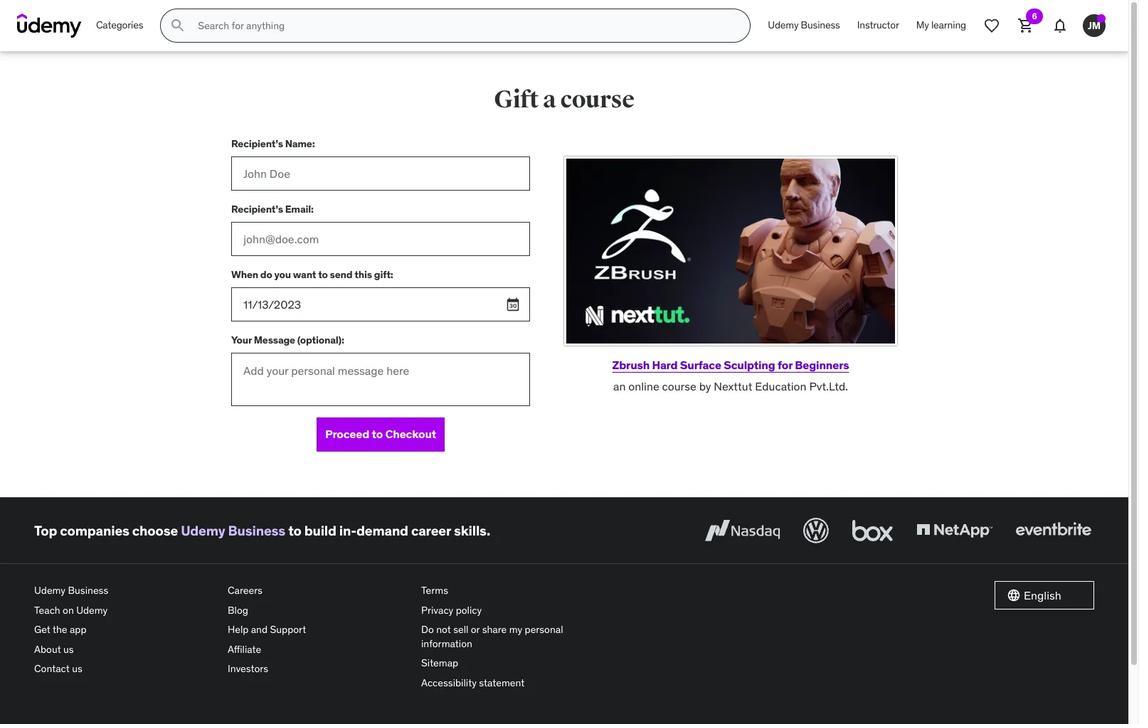 Task type: describe. For each thing, give the bounding box(es) containing it.
your message (optional):
[[231, 334, 344, 346]]

the
[[53, 624, 67, 637]]

gift a course
[[494, 85, 635, 115]]

build
[[304, 522, 337, 539]]

skills.
[[454, 522, 491, 539]]

demand
[[357, 522, 409, 539]]

6 link
[[1009, 9, 1044, 43]]

Your Message (optional): text field
[[231, 353, 530, 406]]

when do you want to send this gift:
[[231, 268, 393, 281]]

choose
[[132, 522, 178, 539]]

careers link
[[228, 582, 410, 601]]

udemy business teach on udemy get the app about us contact us
[[34, 584, 108, 676]]

beginners
[[795, 358, 850, 372]]

an online course by nexttut education pvt.ltd.
[[614, 380, 849, 394]]

your
[[231, 334, 252, 346]]

jm
[[1088, 19, 1101, 32]]

affiliate
[[228, 643, 261, 656]]

my learning
[[917, 19, 967, 31]]

surface
[[680, 358, 722, 372]]

top
[[34, 522, 57, 539]]

do not sell or share my personal information button
[[421, 621, 604, 654]]

want
[[293, 268, 316, 281]]

categories button
[[88, 9, 152, 43]]

terms privacy policy do not sell or share my personal information sitemap accessibility statement
[[421, 584, 563, 690]]

email:
[[285, 203, 314, 215]]

investors link
[[228, 660, 410, 680]]

1 horizontal spatial business
[[228, 522, 286, 539]]

pvt.ltd.
[[810, 380, 849, 394]]

gift:
[[374, 268, 393, 281]]

jm link
[[1078, 9, 1112, 43]]

sell
[[454, 624, 469, 637]]

categories
[[96, 19, 143, 31]]

personal
[[525, 624, 563, 637]]

box image
[[849, 515, 897, 547]]

recipient's for recipient's email:
[[231, 203, 283, 215]]

privacy
[[421, 604, 454, 617]]

career
[[411, 522, 451, 539]]

zbrush hard surface sculpting for beginners
[[613, 358, 850, 372]]

when
[[231, 268, 258, 281]]

support
[[270, 624, 306, 637]]

information
[[421, 638, 473, 650]]

nasdaq image
[[702, 515, 784, 547]]

course for online
[[662, 380, 697, 394]]

statement
[[479, 677, 525, 690]]

Recipient's Name: text field
[[231, 157, 530, 191]]

you have alerts image
[[1098, 14, 1106, 23]]

to inside proceed to checkout button
[[372, 427, 383, 442]]

hard
[[652, 358, 678, 372]]

netapp image
[[914, 515, 996, 547]]

do
[[421, 624, 434, 637]]

teach on udemy link
[[34, 601, 216, 621]]

contact
[[34, 663, 70, 676]]

shopping cart with 6 items image
[[1018, 17, 1035, 34]]

1 vertical spatial us
[[72, 663, 82, 676]]

small image
[[1007, 589, 1022, 603]]

proceed to checkout button
[[317, 418, 445, 452]]

careers
[[228, 584, 263, 597]]

0 vertical spatial us
[[63, 643, 74, 656]]

share
[[482, 624, 507, 637]]

blog link
[[228, 601, 410, 621]]

notifications image
[[1052, 17, 1069, 34]]

1 vertical spatial udemy business link
[[181, 522, 286, 539]]

terms link
[[421, 582, 604, 601]]

english button
[[995, 582, 1095, 610]]

get
[[34, 624, 50, 637]]

business for udemy business
[[801, 19, 841, 31]]

and
[[251, 624, 268, 637]]

help
[[228, 624, 249, 637]]

an
[[614, 380, 626, 394]]

for
[[778, 358, 793, 372]]

investors
[[228, 663, 268, 676]]

terms
[[421, 584, 448, 597]]

teach
[[34, 604, 60, 617]]

name:
[[285, 137, 315, 150]]

my
[[509, 624, 523, 637]]

proceed
[[325, 427, 370, 442]]

accessibility
[[421, 677, 477, 690]]

get the app link
[[34, 621, 216, 641]]

2 vertical spatial udemy business link
[[34, 582, 216, 601]]



Task type: locate. For each thing, give the bounding box(es) containing it.
online
[[629, 380, 660, 394]]

course
[[561, 85, 635, 115], [662, 380, 697, 394]]

business up careers
[[228, 522, 286, 539]]

app
[[70, 624, 87, 637]]

us
[[63, 643, 74, 656], [72, 663, 82, 676]]

companies
[[60, 522, 129, 539]]

proceed to checkout
[[325, 427, 436, 442]]

us right the contact
[[72, 663, 82, 676]]

business inside udemy business teach on udemy get the app about us contact us
[[68, 584, 108, 597]]

privacy policy link
[[421, 601, 604, 621]]

affiliate link
[[228, 641, 410, 660]]

to right proceed
[[372, 427, 383, 442]]

udemy business link
[[760, 9, 849, 43], [181, 522, 286, 539], [34, 582, 216, 601]]

blog
[[228, 604, 248, 617]]

nexttut
[[714, 380, 753, 394]]

2 recipient's from the top
[[231, 203, 283, 215]]

1 vertical spatial course
[[662, 380, 697, 394]]

0 vertical spatial course
[[561, 85, 635, 115]]

to left build
[[288, 522, 302, 539]]

wishlist image
[[984, 17, 1001, 34]]

volkswagen image
[[801, 515, 832, 547]]

about us link
[[34, 641, 216, 660]]

udemy business
[[768, 19, 841, 31]]

1 vertical spatial recipient's
[[231, 203, 283, 215]]

1 horizontal spatial to
[[318, 268, 328, 281]]

course for a
[[561, 85, 635, 115]]

this
[[355, 268, 372, 281]]

business left instructor
[[801, 19, 841, 31]]

business for udemy business teach on udemy get the app about us contact us
[[68, 584, 108, 597]]

contact us link
[[34, 660, 216, 680]]

my
[[917, 19, 929, 31]]

help and support link
[[228, 621, 410, 641]]

sitemap link
[[421, 654, 604, 674]]

Recipient's Email: email field
[[231, 222, 530, 256]]

business inside "link"
[[801, 19, 841, 31]]

top companies choose udemy business to build in-demand career skills.
[[34, 522, 491, 539]]

1 vertical spatial to
[[372, 427, 383, 442]]

in-
[[339, 522, 357, 539]]

my learning link
[[908, 9, 975, 43]]

udemy inside "link"
[[768, 19, 799, 31]]

eventbrite image
[[1013, 515, 1095, 547]]

gift
[[494, 85, 539, 115]]

to left send
[[318, 268, 328, 281]]

checkout
[[385, 427, 436, 442]]

instructor
[[858, 19, 900, 31]]

careers blog help and support affiliate investors
[[228, 584, 306, 676]]

learning
[[932, 19, 967, 31]]

0 horizontal spatial course
[[561, 85, 635, 115]]

1 horizontal spatial course
[[662, 380, 697, 394]]

recipient's left name:
[[231, 137, 283, 150]]

recipient's left email:
[[231, 203, 283, 215]]

1 vertical spatial business
[[228, 522, 286, 539]]

or
[[471, 624, 480, 637]]

do
[[260, 268, 272, 281]]

recipient's email:
[[231, 203, 314, 215]]

udemy image
[[17, 14, 82, 38]]

a
[[543, 85, 556, 115]]

to
[[318, 268, 328, 281], [372, 427, 383, 442], [288, 522, 302, 539]]

instructor link
[[849, 9, 908, 43]]

course left by
[[662, 380, 697, 394]]

recipient's
[[231, 137, 283, 150], [231, 203, 283, 215]]

0 vertical spatial to
[[318, 268, 328, 281]]

0 vertical spatial business
[[801, 19, 841, 31]]

zbrush hard surface sculpting for beginners link
[[613, 358, 850, 372]]

course right the a
[[561, 85, 635, 115]]

sculpting
[[724, 358, 776, 372]]

send
[[330, 268, 353, 281]]

recipient's name:
[[231, 137, 315, 150]]

on
[[63, 604, 74, 617]]

2 horizontal spatial business
[[801, 19, 841, 31]]

1 recipient's from the top
[[231, 137, 283, 150]]

sitemap
[[421, 657, 459, 670]]

zbrush
[[613, 358, 650, 372]]

Search for anything text field
[[195, 14, 733, 38]]

message
[[254, 334, 295, 346]]

accessibility statement link
[[421, 674, 604, 694]]

submit search image
[[170, 17, 187, 34]]

you
[[274, 268, 291, 281]]

not
[[436, 624, 451, 637]]

education
[[756, 380, 807, 394]]

recipient's for recipient's name:
[[231, 137, 283, 150]]

6
[[1032, 11, 1038, 21]]

2 vertical spatial to
[[288, 522, 302, 539]]

business
[[801, 19, 841, 31], [228, 522, 286, 539], [68, 584, 108, 597]]

2 vertical spatial business
[[68, 584, 108, 597]]

english
[[1024, 589, 1062, 603]]

udemy
[[768, 19, 799, 31], [181, 522, 225, 539], [34, 584, 66, 597], [76, 604, 108, 617]]

When do you want to send this gift: text field
[[231, 288, 530, 322]]

0 vertical spatial recipient's
[[231, 137, 283, 150]]

policy
[[456, 604, 482, 617]]

us right about
[[63, 643, 74, 656]]

about
[[34, 643, 61, 656]]

0 vertical spatial udemy business link
[[760, 9, 849, 43]]

2 horizontal spatial to
[[372, 427, 383, 442]]

business up on
[[68, 584, 108, 597]]

by
[[700, 380, 712, 394]]

0 horizontal spatial to
[[288, 522, 302, 539]]

0 horizontal spatial business
[[68, 584, 108, 597]]



Task type: vqa. For each thing, say whether or not it's contained in the screenshot.
Your Message (Optional): text field
yes



